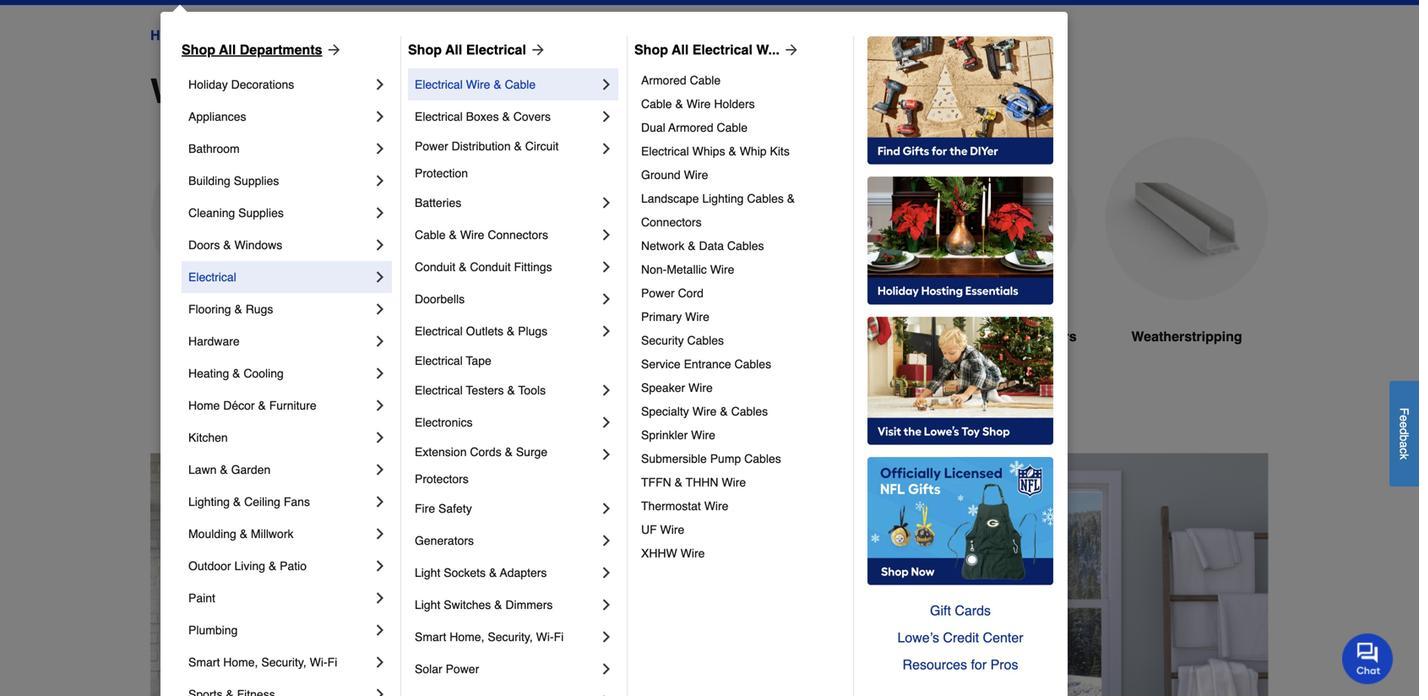 Task type: vqa. For each thing, say whether or not it's contained in the screenshot.
Canceled for I
no



Task type: locate. For each thing, give the bounding box(es) containing it.
cable up dual
[[641, 97, 672, 111]]

tffn & thhn wire link
[[641, 471, 842, 494]]

0 horizontal spatial fi
[[328, 656, 337, 669]]

1 horizontal spatial security,
[[488, 630, 533, 644]]

electrical up the ground
[[641, 145, 689, 158]]

chevron right image for electrical boxes & covers
[[598, 108, 615, 125]]

find gifts for the diyer. image
[[868, 36, 1054, 165]]

2 all from the left
[[446, 42, 463, 57]]

cable inside dual armored cable link
[[717, 121, 748, 134]]

chevron right image for home décor & furniture
[[372, 397, 389, 414]]

& inside 'link'
[[449, 228, 457, 242]]

officially licensed n f l gifts. shop now. image
[[868, 457, 1054, 586]]

wire for sprinkler
[[691, 429, 716, 442]]

cable
[[690, 74, 721, 87], [505, 78, 536, 91], [641, 97, 672, 111], [717, 121, 748, 134], [415, 228, 446, 242]]

home décor & furniture
[[188, 399, 317, 412]]

cable up cable & wire holders
[[690, 74, 721, 87]]

chevron right image for appliances
[[372, 108, 389, 125]]

shop up electrical wire & cable
[[408, 42, 442, 57]]

resources
[[903, 657, 968, 673]]

outdoor living & patio link
[[188, 550, 372, 582]]

connectors down batteries link
[[488, 228, 548, 242]]

interior doors
[[379, 329, 468, 344]]

electrical testers & tools
[[415, 384, 546, 397]]

moulding & millwork link
[[188, 518, 372, 550]]

chevron right image for electrical
[[372, 269, 389, 286]]

armored down cable & wire holders
[[669, 121, 714, 134]]

arrow right image for shop all electrical
[[526, 41, 547, 58]]

kitchen link
[[188, 422, 372, 454]]

wire for electrical
[[466, 78, 491, 91]]

2 arrow right image from the left
[[780, 41, 800, 58]]

0 vertical spatial home
[[150, 27, 188, 43]]

1 vertical spatial power
[[641, 287, 675, 300]]

speaker
[[641, 381, 686, 395]]

security, down plumbing link
[[261, 656, 307, 669]]

cables down the ground wire link
[[747, 192, 784, 205]]

security, for chevron right image related to smart home, security, wi-fi
[[488, 630, 533, 644]]

0 vertical spatial power
[[415, 139, 449, 153]]

0 vertical spatial windows
[[150, 72, 298, 111]]

power for power distribution & circuit protection
[[415, 139, 449, 153]]

doors for garage doors & openers
[[966, 329, 1005, 344]]

0 horizontal spatial shop
[[182, 42, 216, 57]]

wi- down dimmers
[[536, 630, 554, 644]]

power inside power distribution & circuit protection
[[415, 139, 449, 153]]

power cord link
[[641, 281, 842, 305]]

flooring & rugs link
[[188, 293, 372, 325]]

cards
[[955, 603, 991, 619]]

3 all from the left
[[672, 42, 689, 57]]

fi down plumbing link
[[328, 656, 337, 669]]

shop all departments
[[182, 42, 322, 57]]

electrical left boxes on the left of page
[[415, 110, 463, 123]]

doors inside exterior doors link
[[240, 329, 279, 344]]

shop up holiday
[[182, 42, 216, 57]]

power for power cord
[[641, 287, 675, 300]]

shop
[[182, 42, 216, 57], [408, 42, 442, 57], [635, 42, 669, 57]]

armored cable
[[641, 74, 721, 87]]

1 horizontal spatial arrow right image
[[780, 41, 800, 58]]

0 horizontal spatial conduit
[[415, 260, 456, 274]]

1 horizontal spatial fi
[[554, 630, 564, 644]]

smart down plumbing
[[188, 656, 220, 669]]

cables up speaker wire link
[[735, 358, 772, 371]]

0 vertical spatial smart
[[415, 630, 447, 644]]

0 horizontal spatial home,
[[223, 656, 258, 669]]

light
[[415, 566, 441, 580], [415, 598, 441, 612]]

doors up electrical tape
[[429, 329, 468, 344]]

chevron right image for plumbing
[[372, 622, 389, 639]]

2 horizontal spatial shop
[[635, 42, 669, 57]]

lighting & ceiling fans link
[[188, 486, 372, 518]]

home for home
[[150, 27, 188, 43]]

arrow right image up electrical wire & cable link
[[526, 41, 547, 58]]

electrical for electrical whips & whip kits
[[641, 145, 689, 158]]

smart home, security, wi-fi link down "paint" link
[[188, 647, 372, 679]]

arrow right image up armored cable link
[[780, 41, 800, 58]]

cable & wire holders link
[[641, 92, 842, 116]]

& inside "link"
[[675, 476, 683, 489]]

0 horizontal spatial smart
[[188, 656, 220, 669]]

armored cable link
[[641, 68, 842, 92]]

pump
[[711, 452, 741, 466]]

all up armored cable on the top
[[672, 42, 689, 57]]

0 horizontal spatial smart home, security, wi-fi
[[188, 656, 337, 669]]

show
[[674, 399, 710, 415]]

show more button
[[646, 388, 774, 426]]

cable down the batteries
[[415, 228, 446, 242]]

doors down rugs
[[240, 329, 279, 344]]

chevron right image
[[598, 76, 615, 93], [372, 140, 389, 157], [598, 194, 615, 211], [372, 205, 389, 221], [372, 237, 389, 254], [598, 291, 615, 308], [598, 323, 615, 340], [372, 365, 389, 382], [372, 397, 389, 414], [598, 414, 615, 431], [372, 429, 389, 446], [598, 446, 615, 463], [372, 461, 389, 478], [372, 494, 389, 510], [598, 532, 615, 549], [372, 590, 389, 607], [372, 622, 389, 639], [598, 629, 615, 646], [372, 686, 389, 696], [598, 693, 615, 696]]

chevron right image for batteries
[[598, 194, 615, 211]]

interior
[[379, 329, 425, 344]]

armored up cable & wire holders
[[641, 74, 687, 87]]

1 shop from the left
[[182, 42, 216, 57]]

cable down holders on the top right of page
[[717, 121, 748, 134]]

specialty wire & cables
[[641, 405, 768, 418]]

2 shop from the left
[[408, 42, 442, 57]]

supplies
[[234, 174, 279, 188], [238, 206, 284, 220]]

cables down the sprinkler wire link
[[745, 452, 782, 466]]

fans
[[284, 495, 310, 509]]

connectors inside landscape lighting cables & connectors
[[641, 216, 702, 229]]

electrical inside "link"
[[641, 145, 689, 158]]

batteries link
[[415, 187, 598, 219]]

smart up the solar
[[415, 630, 447, 644]]

flooring
[[188, 303, 231, 316]]

cable & wire holders
[[641, 97, 755, 111]]

arrow right image for shop all electrical w...
[[780, 41, 800, 58]]

outlets
[[466, 325, 504, 338]]

0 horizontal spatial arrow right image
[[526, 41, 547, 58]]

1 horizontal spatial all
[[446, 42, 463, 57]]

3 shop from the left
[[635, 42, 669, 57]]

chevron right image for electrical testers & tools
[[598, 382, 615, 399]]

None search field
[[535, 0, 996, 7]]

windows
[[150, 72, 298, 111], [235, 238, 283, 252], [585, 329, 644, 344]]

gift
[[931, 603, 952, 619]]

doors & windows link
[[188, 229, 372, 261]]

shop up armored cable on the top
[[635, 42, 669, 57]]

submersible
[[641, 452, 707, 466]]

wi- down plumbing link
[[310, 656, 328, 669]]

chevron right image for electronics
[[598, 414, 615, 431]]

supplies down building supplies link
[[238, 206, 284, 220]]

entrance
[[684, 358, 732, 371]]

arrow right image inside shop all electrical "link"
[[526, 41, 547, 58]]

fire safety link
[[415, 493, 598, 525]]

electrical up electronics
[[415, 384, 463, 397]]

0 horizontal spatial home
[[150, 27, 188, 43]]

1 horizontal spatial smart home, security, wi-fi
[[415, 630, 564, 644]]

1 vertical spatial home
[[188, 399, 220, 412]]

electrical testers & tools link
[[415, 374, 598, 407]]

all for shop all electrical
[[446, 42, 463, 57]]

cable inside cable & wire connectors 'link'
[[415, 228, 446, 242]]

1 vertical spatial supplies
[[238, 206, 284, 220]]

f
[[1398, 408, 1412, 415]]

thermostat wire
[[641, 499, 729, 513]]

smart home, security, wi-fi link down the light switches & dimmers in the left of the page
[[415, 621, 598, 653]]

cable & wire connectors
[[415, 228, 548, 242]]

conduit & conduit fittings
[[415, 260, 552, 274]]

connectors inside 'link'
[[488, 228, 548, 242]]

kitchen
[[188, 431, 228, 445]]

xhhw wire
[[641, 547, 705, 560]]

1 vertical spatial light
[[415, 598, 441, 612]]

resources for pros
[[903, 657, 1019, 673]]

electrical tape link
[[415, 347, 615, 374]]

2 vertical spatial power
[[446, 663, 479, 676]]

all up holiday decorations
[[219, 42, 236, 57]]

0 vertical spatial supplies
[[234, 174, 279, 188]]

0 horizontal spatial security,
[[261, 656, 307, 669]]

chevron right image for power distribution & circuit protection
[[598, 140, 615, 157]]

1 arrow right image from the left
[[526, 41, 547, 58]]

electrical for electrical testers & tools
[[415, 384, 463, 397]]

e up b
[[1398, 422, 1412, 428]]

security, up solar power link
[[488, 630, 533, 644]]

smart home, security, wi-fi down plumbing link
[[188, 656, 337, 669]]

1 horizontal spatial conduit
[[470, 260, 511, 274]]

doors for interior doors
[[429, 329, 468, 344]]

arrow right image
[[526, 41, 547, 58], [780, 41, 800, 58]]

chevron right image for electrical outlets & plugs
[[598, 323, 615, 340]]

bathroom link
[[188, 133, 372, 165]]

0 vertical spatial light
[[415, 566, 441, 580]]

fi up solar power link
[[554, 630, 564, 644]]

1 horizontal spatial smart home, security, wi-fi link
[[415, 621, 598, 653]]

1 horizontal spatial home
[[188, 399, 220, 412]]

cable up covers on the left of the page
[[505, 78, 536, 91]]

home, down switches
[[450, 630, 485, 644]]

wire
[[466, 78, 491, 91], [687, 97, 711, 111], [684, 168, 709, 182], [460, 228, 485, 242], [711, 263, 735, 276], [686, 310, 710, 324], [689, 381, 713, 395], [693, 405, 717, 418], [691, 429, 716, 442], [722, 476, 746, 489], [705, 499, 729, 513], [661, 523, 685, 537], [681, 547, 705, 560]]

1 vertical spatial armored
[[669, 121, 714, 134]]

garage doors & openers link
[[914, 137, 1078, 388]]

1 all from the left
[[219, 42, 236, 57]]

0 vertical spatial home,
[[450, 630, 485, 644]]

circuit
[[525, 139, 559, 153]]

lowe's
[[898, 630, 940, 646]]

electrical down the doorbells
[[415, 325, 463, 338]]

chevron right image for lighting & ceiling fans
[[372, 494, 389, 510]]

1 horizontal spatial lighting
[[703, 192, 744, 205]]

2 light from the top
[[415, 598, 441, 612]]

electrical down interior doors
[[415, 354, 463, 368]]

0 vertical spatial fi
[[554, 630, 564, 644]]

1 e from the top
[[1398, 415, 1412, 422]]

cables inside landscape lighting cables & connectors
[[747, 192, 784, 205]]

chevron right image for extension cords & surge protectors
[[598, 446, 615, 463]]

0 horizontal spatial wi-
[[310, 656, 328, 669]]

all up electrical wire & cable
[[446, 42, 463, 57]]

windows for windows
[[585, 329, 644, 344]]

wire for thermostat
[[705, 499, 729, 513]]

lighting up moulding
[[188, 495, 230, 509]]

power up primary at the top left
[[641, 287, 675, 300]]

doors inside doors & windows link
[[188, 238, 220, 252]]

0 vertical spatial security,
[[488, 630, 533, 644]]

electrical for electrical
[[188, 270, 236, 284]]

conduit up the doorbells
[[415, 260, 456, 274]]

thermostat wire link
[[641, 494, 842, 518]]

doors down cleaning
[[188, 238, 220, 252]]

chevron right image for kitchen
[[372, 429, 389, 446]]

network & data cables link
[[641, 234, 842, 258]]

lighting down the ground wire link
[[703, 192, 744, 205]]

connectors down landscape
[[641, 216, 702, 229]]

conduit down cable & wire connectors
[[470, 260, 511, 274]]

electrical up electrical wire & cable link
[[466, 42, 526, 57]]

bathroom
[[188, 142, 240, 156]]

cables
[[747, 192, 784, 205], [728, 239, 764, 253], [688, 334, 724, 347], [735, 358, 772, 371], [732, 405, 768, 418], [745, 452, 782, 466]]

electrical up flooring
[[188, 270, 236, 284]]

armored
[[641, 74, 687, 87], [669, 121, 714, 134]]

chevron right image for doorbells
[[598, 291, 615, 308]]

windows down cleaning supplies "link"
[[235, 238, 283, 252]]

generators link
[[415, 525, 598, 557]]

0 vertical spatial lighting
[[703, 192, 744, 205]]

light for light sockets & adapters
[[415, 566, 441, 580]]

cable inside armored cable link
[[690, 74, 721, 87]]

1 horizontal spatial shop
[[408, 42, 442, 57]]

0 vertical spatial wi-
[[536, 630, 554, 644]]

electrical boxes & covers link
[[415, 101, 598, 133]]

home, down plumbing
[[223, 656, 258, 669]]

1 horizontal spatial home,
[[450, 630, 485, 644]]

arrow right image inside shop all electrical w... "link"
[[780, 41, 800, 58]]

electrical for electrical boxes & covers
[[415, 110, 463, 123]]

chevron right image for bathroom
[[372, 140, 389, 157]]

cords
[[470, 445, 502, 459]]

paint link
[[188, 582, 372, 614]]

1 vertical spatial security,
[[261, 656, 307, 669]]

windows for windows & doors
[[150, 72, 298, 111]]

2 horizontal spatial all
[[672, 42, 689, 57]]

holiday hosting essentials. image
[[868, 177, 1054, 305]]

0 horizontal spatial smart home, security, wi-fi link
[[188, 647, 372, 679]]

windows down primary at the top left
[[585, 329, 644, 344]]

electrical for electrical wire & cable
[[415, 78, 463, 91]]

doors inside garage doors & openers link
[[966, 329, 1005, 344]]

supplies inside "link"
[[238, 206, 284, 220]]

cleaning supplies
[[188, 206, 284, 220]]

0 horizontal spatial all
[[219, 42, 236, 57]]

holders
[[714, 97, 755, 111]]

power distribution & circuit protection
[[415, 139, 562, 180]]

smart home, security, wi-fi down the light switches & dimmers in the left of the page
[[415, 630, 564, 644]]

power right the solar
[[446, 663, 479, 676]]

supplies up "cleaning supplies"
[[234, 174, 279, 188]]

electrical down "shop all electrical"
[[415, 78, 463, 91]]

security cables
[[641, 334, 724, 347]]

xhhw
[[641, 547, 678, 560]]

1 horizontal spatial connectors
[[641, 216, 702, 229]]

a piece of white weatherstripping. image
[[1105, 137, 1269, 300]]

specialty
[[641, 405, 689, 418]]

2 vertical spatial windows
[[585, 329, 644, 344]]

1 conduit from the left
[[415, 260, 456, 274]]

chevron right image
[[372, 76, 389, 93], [372, 108, 389, 125], [598, 108, 615, 125], [598, 140, 615, 157], [372, 172, 389, 189], [598, 227, 615, 243], [598, 259, 615, 276], [372, 269, 389, 286], [372, 301, 389, 318], [372, 333, 389, 350], [598, 382, 615, 399], [598, 500, 615, 517], [372, 526, 389, 543], [372, 558, 389, 575], [598, 565, 615, 581], [598, 597, 615, 614], [372, 654, 389, 671], [598, 661, 615, 678]]

chevron right image for lawn & garden
[[372, 461, 389, 478]]

garage
[[916, 329, 962, 344]]

0 vertical spatial smart home, security, wi-fi
[[415, 630, 564, 644]]

uf wire
[[641, 523, 685, 537]]

chevron right image for light sockets & adapters
[[598, 565, 615, 581]]

doors right garage
[[966, 329, 1005, 344]]

chevron right image for cleaning supplies
[[372, 205, 389, 221]]

metallic
[[667, 263, 707, 276]]

doors inside interior doors link
[[429, 329, 468, 344]]

1 light from the top
[[415, 566, 441, 580]]

visit the lowe's toy shop. image
[[868, 317, 1054, 445]]

a white three-panel, craftsman-style, prehung interior door with doorframe and hinges. image
[[341, 137, 505, 300]]

appliances link
[[188, 101, 372, 133]]

power up "protection"
[[415, 139, 449, 153]]

chevron right image for cable & wire connectors
[[598, 227, 615, 243]]

electrical for electrical outlets & plugs
[[415, 325, 463, 338]]

gift cards
[[931, 603, 991, 619]]

shop for shop all electrical w...
[[635, 42, 669, 57]]

light left switches
[[415, 598, 441, 612]]

e up d
[[1398, 415, 1412, 422]]

light down generators
[[415, 566, 441, 580]]

thhn
[[686, 476, 719, 489]]

power distribution & circuit protection link
[[415, 133, 598, 187]]

0 horizontal spatial connectors
[[488, 228, 548, 242]]

1 vertical spatial lighting
[[188, 495, 230, 509]]

f e e d b a c k
[[1398, 408, 1412, 460]]

windows down shop all departments
[[150, 72, 298, 111]]



Task type: describe. For each thing, give the bounding box(es) containing it.
dual
[[641, 121, 666, 134]]

holiday decorations
[[188, 78, 294, 91]]

1 horizontal spatial wi-
[[536, 630, 554, 644]]

extension cords & surge protectors
[[415, 445, 551, 486]]

exterior doors
[[185, 329, 279, 344]]

submersible pump cables
[[641, 452, 782, 466]]

tffn
[[641, 476, 672, 489]]

0 vertical spatial armored
[[641, 74, 687, 87]]

c
[[1398, 448, 1412, 454]]

safety
[[439, 502, 472, 516]]

a
[[1398, 441, 1412, 448]]

solar power link
[[415, 653, 598, 685]]

moulding & millwork
[[188, 527, 294, 541]]

doorbells
[[415, 292, 465, 306]]

garage doors & openers
[[916, 329, 1077, 344]]

switches
[[444, 598, 491, 612]]

living
[[235, 560, 265, 573]]

electrical tape
[[415, 354, 492, 368]]

hardware
[[188, 335, 240, 348]]

a blue six-lite, two-panel, shaker-style exterior door. image
[[150, 137, 314, 300]]

decorations
[[231, 78, 294, 91]]

chevron right image for holiday decorations
[[372, 76, 389, 93]]

batteries
[[415, 196, 462, 210]]

chevron right image for outdoor living & patio
[[372, 558, 389, 575]]

ground wire
[[641, 168, 709, 182]]

wire inside "link"
[[722, 476, 746, 489]]

2 e from the top
[[1398, 422, 1412, 428]]

cables up service entrance cables on the bottom of the page
[[688, 334, 724, 347]]

lighting inside landscape lighting cables & connectors
[[703, 192, 744, 205]]

wire for xhhw
[[681, 547, 705, 560]]

doorbells link
[[415, 283, 598, 315]]

wire for uf
[[661, 523, 685, 537]]

interior doors link
[[341, 137, 505, 388]]

shop for shop all departments
[[182, 42, 216, 57]]

supplies for building supplies
[[234, 174, 279, 188]]

lowe's credit center
[[898, 630, 1024, 646]]

light for light switches & dimmers
[[415, 598, 441, 612]]

chevron right image for light switches & dimmers
[[598, 597, 615, 614]]

advertisement region
[[150, 453, 1269, 696]]

dual armored cable
[[641, 121, 748, 134]]

protectors
[[415, 472, 469, 486]]

chat invite button image
[[1343, 633, 1395, 685]]

home link
[[150, 25, 188, 46]]

kits
[[770, 145, 790, 158]]

chevron right image for solar power
[[598, 661, 615, 678]]

exterior doors link
[[150, 137, 314, 388]]

lawn
[[188, 463, 217, 477]]

a black double-hung window with six panes. image
[[532, 137, 696, 300]]

non-metallic wire
[[641, 263, 735, 276]]

electrical wire & cable link
[[415, 68, 598, 101]]

shop all electrical w...
[[635, 42, 780, 57]]

extension cords & surge protectors link
[[415, 439, 598, 493]]

wire for ground
[[684, 168, 709, 182]]

chevron right image for heating & cooling
[[372, 365, 389, 382]]

power cord
[[641, 287, 704, 300]]

gift cards link
[[868, 598, 1054, 625]]

chevron right image for smart home, security, wi-fi
[[372, 654, 389, 671]]

electrical wire & cable
[[415, 78, 536, 91]]

shop for shop all electrical
[[408, 42, 442, 57]]

supplies for cleaning supplies
[[238, 206, 284, 220]]

covers
[[514, 110, 551, 123]]

surge
[[516, 445, 548, 459]]

heating & cooling
[[188, 367, 284, 380]]

all for shop all electrical w...
[[672, 42, 689, 57]]

a blue chamberlain garage door opener with two white light panels. image
[[914, 137, 1078, 300]]

electronics link
[[415, 407, 598, 439]]

chevron right image for conduit & conduit fittings
[[598, 259, 615, 276]]

light switches & dimmers
[[415, 598, 553, 612]]

wire for specialty
[[693, 405, 717, 418]]

security, for chevron right icon corresponding to smart home, security, wi-fi
[[261, 656, 307, 669]]

all for shop all departments
[[219, 42, 236, 57]]

1 vertical spatial windows
[[235, 238, 283, 252]]

fire safety
[[415, 502, 472, 516]]

wire inside 'link'
[[460, 228, 485, 242]]

whips
[[693, 145, 726, 158]]

chevron right image for building supplies
[[372, 172, 389, 189]]

1 vertical spatial smart home, security, wi-fi
[[188, 656, 337, 669]]

solar power
[[415, 663, 479, 676]]

1 vertical spatial smart
[[188, 656, 220, 669]]

whip
[[740, 145, 767, 158]]

& inside extension cords & surge protectors
[[505, 445, 513, 459]]

chevron right image for electrical wire & cable
[[598, 76, 615, 93]]

electrical link
[[188, 261, 372, 293]]

landscape
[[641, 192, 699, 205]]

shop all electrical w... link
[[635, 40, 800, 60]]

shop all departments link
[[182, 40, 343, 60]]

cooling
[[244, 367, 284, 380]]

hardware link
[[188, 325, 372, 358]]

plugs
[[518, 325, 548, 338]]

cables down speaker wire link
[[732, 405, 768, 418]]

1 horizontal spatial smart
[[415, 630, 447, 644]]

security
[[641, 334, 684, 347]]

wire for primary
[[686, 310, 710, 324]]

doors down arrow right icon
[[342, 72, 439, 111]]

electrical up armored cable link
[[693, 42, 753, 57]]

b
[[1398, 435, 1412, 441]]

cable inside cable & wire holders link
[[641, 97, 672, 111]]

chevron right image for doors & windows
[[372, 237, 389, 254]]

sprinkler wire
[[641, 429, 716, 442]]

2 conduit from the left
[[470, 260, 511, 274]]

uf wire link
[[641, 518, 842, 542]]

arrow right image
[[322, 41, 343, 58]]

d
[[1398, 428, 1412, 435]]

1 vertical spatial fi
[[328, 656, 337, 669]]

electronics
[[415, 416, 473, 429]]

cleaning supplies link
[[188, 197, 372, 229]]

chevron right image for fire safety
[[598, 500, 615, 517]]

1 vertical spatial wi-
[[310, 656, 328, 669]]

electrical for electrical tape
[[415, 354, 463, 368]]

a barn door with a brown frame, three frosted glass panels, black hardware and a black track. image
[[723, 137, 887, 300]]

light sockets & adapters
[[415, 566, 547, 580]]

& inside landscape lighting cables & connectors
[[788, 192, 795, 205]]

departments
[[240, 42, 322, 57]]

cable inside electrical wire & cable link
[[505, 78, 536, 91]]

specialty wire & cables link
[[641, 400, 842, 423]]

lowe's credit center link
[[868, 625, 1054, 652]]

cable & wire connectors link
[[415, 219, 598, 251]]

cord
[[678, 287, 704, 300]]

data
[[699, 239, 724, 253]]

holiday
[[188, 78, 228, 91]]

submersible pump cables link
[[641, 447, 842, 471]]

tape
[[466, 354, 492, 368]]

doors for exterior doors
[[240, 329, 279, 344]]

1 vertical spatial home,
[[223, 656, 258, 669]]

0 horizontal spatial lighting
[[188, 495, 230, 509]]

& inside power distribution & circuit protection
[[514, 139, 522, 153]]

cables up non-metallic wire link
[[728, 239, 764, 253]]

wire for speaker
[[689, 381, 713, 395]]

holiday decorations link
[[188, 68, 372, 101]]

moulding
[[188, 527, 236, 541]]

ground
[[641, 168, 681, 182]]

center
[[983, 630, 1024, 646]]

windows link
[[532, 137, 696, 388]]

chevron right image for moulding & millwork
[[372, 526, 389, 543]]

chevron right image for generators
[[598, 532, 615, 549]]

chevron right image for hardware
[[372, 333, 389, 350]]

extension
[[415, 445, 467, 459]]

chevron right image for smart home, security, wi-fi
[[598, 629, 615, 646]]

weatherstripping
[[1132, 329, 1243, 344]]

electrical outlets & plugs
[[415, 325, 548, 338]]

chevron right image for paint
[[372, 590, 389, 607]]

& inside "link"
[[729, 145, 737, 158]]

lighting & ceiling fans
[[188, 495, 310, 509]]

dual armored cable link
[[641, 116, 842, 139]]

home for home décor & furniture
[[188, 399, 220, 412]]

chevron right image for flooring & rugs
[[372, 301, 389, 318]]

protection
[[415, 166, 468, 180]]



